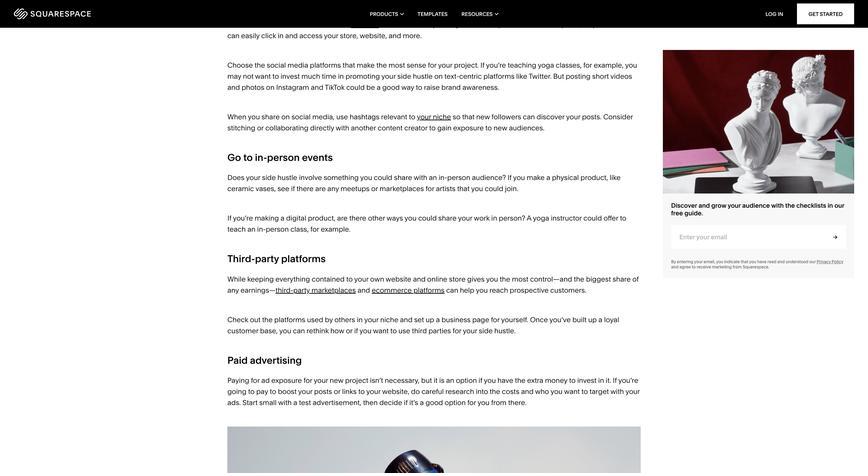 Task type: locate. For each thing, give the bounding box(es) containing it.
links left one
[[524, 20, 539, 29]]

social up collaborating
[[292, 113, 311, 121]]

control—and
[[531, 275, 573, 283]]

going
[[228, 388, 247, 396]]

the up "reach"
[[500, 275, 511, 283]]

2 horizontal spatial like
[[610, 173, 621, 182]]

make inside choose the social media platforms that make the most sense for your project. if you're teaching yoga classes, for example, you may not want to invest much time in promoting your side hustle on text-centric platforms like twitter. but posting short videos and photos on instagram and tiktok could be a good way to raise brand awareness.
[[357, 61, 375, 69]]

prospective
[[510, 286, 549, 294]]

or inside 'check out the platforms used by others in your niche and set up a business page for yourself. once you've built up a loyal customer base, you can rethink how or if you want to use third parties for your side hustle.'
[[346, 327, 353, 335]]

good left way
[[383, 83, 400, 91]]

you're inside if you're making a digital product, are there other ways you could share your work in person? a yoga instructor could offer to teach an in-person class, for example.
[[233, 214, 253, 222]]

that up promoting at the top of the page
[[343, 61, 355, 69]]

products
[[370, 11, 399, 17]]

most up prospective on the bottom of the page
[[512, 275, 529, 283]]

0 vertical spatial party
[[255, 253, 279, 265]]

third-party platforms
[[228, 253, 326, 265]]

to inside 'check out the platforms used by others in your niche and set up a business page for yourself. once you've built up a loyal customer base, you can rethink how or if you want to use third parties for your side hustle.'
[[391, 327, 397, 335]]

invest inside choose the social media platforms that make the most sense for your project. if you're teaching yoga classes, for example, you may not want to invest much time in promoting your side hustle on text-centric platforms like twitter. but posting short videos and photos on instagram and tiktok could be a good way to raise brand awareness.
[[281, 72, 300, 80]]

make up promoting at the top of the page
[[357, 61, 375, 69]]

0 horizontal spatial have
[[498, 376, 514, 385]]

your up "text-"
[[438, 61, 453, 69]]

2 vertical spatial an
[[447, 376, 455, 385]]

1 horizontal spatial make
[[527, 173, 545, 182]]

side down page in the right of the page
[[479, 327, 493, 335]]

can up "audiences."
[[523, 113, 535, 121]]

website
[[386, 275, 412, 283]]

like
[[339, 20, 350, 29], [517, 72, 528, 80], [610, 173, 621, 182]]

by entering your email, you indicate that you have read and understood our privacy policy and agree         to receive marketing from squarespace.
[[672, 259, 844, 269]]

with inside does your side hustle involve something you could share with an in-person audience? if you make a physical product, like ceramic vases, see if there are any meetups or marketplaces for artists that you could join.
[[414, 173, 428, 182]]

used
[[307, 316, 324, 324]]

can inside . these tools keep all of your most important links in one place, so profile visitors can easily click in and access your store, website, and more.
[[228, 31, 240, 40]]

to down followers
[[486, 124, 492, 132]]

1 horizontal spatial from
[[733, 264, 742, 269]]

like inside does your side hustle involve something you could share with an in-person audience? if you make a physical product, like ceramic vases, see if there are any meetups or marketplaces for artists that you could join.
[[610, 173, 621, 182]]

on right the photos
[[266, 83, 275, 91]]

teach
[[228, 225, 246, 233]]

0 vertical spatial hustle
[[413, 72, 433, 80]]

to up "click"
[[263, 20, 269, 29]]

can down make
[[228, 31, 240, 40]]

media,
[[313, 113, 335, 121]]

0 horizontal spatial there
[[297, 185, 314, 193]]

an right teach
[[248, 225, 256, 233]]

use right media,
[[337, 113, 348, 121]]

so right your niche link
[[453, 113, 461, 121]]

invest inside paying for ad exposure for your new project isn't necessary, but it is an option if you have the extra money to invest in it. if you're going to pay to boost your posts or links to your website, do careful research into the costs and who you want to target with your ads. start small with a test advertisement, then decide if it's a good option for you from there.
[[578, 376, 597, 385]]

1 horizontal spatial side
[[398, 72, 412, 80]]

0 horizontal spatial social
[[267, 61, 286, 69]]

side
[[398, 72, 412, 80], [262, 173, 276, 182], [479, 327, 493, 335]]

person down making
[[266, 225, 289, 233]]

1 vertical spatial niche
[[381, 316, 399, 324]]

2 vertical spatial like
[[610, 173, 621, 182]]

relevant
[[381, 113, 408, 121]]

test
[[299, 399, 311, 407]]

project.
[[454, 61, 479, 69]]

when you share on social media, use hashtags relevant to your niche
[[228, 113, 451, 121]]

from inside paying for ad exposure for your new project isn't necessary, but it is an option if you have the extra money to invest in it. if you're going to pay to boost your posts or links to your website, do careful research into the costs and who you want to target with your ads. start small with a test advertisement, then decide if it's a good option for you from there.
[[492, 399, 507, 407]]

and inside 'check out the platforms used by others in your niche and set up a business page for yourself. once you've built up a loyal customer base, you can rethink how or if you want to use third parties for your side hustle.'
[[400, 316, 413, 324]]

meetups
[[341, 185, 370, 193]]

0 horizontal spatial niche
[[381, 316, 399, 324]]

the left checklists
[[786, 202, 796, 210]]

you inside if you're making a digital product, are there other ways you could share your work in person? a yoga instructor could offer to teach an in-person class, for example.
[[405, 214, 417, 222]]

None submit
[[824, 225, 847, 249]]

0 vertical spatial product,
[[581, 173, 609, 182]]

resources button
[[462, 0, 499, 28]]

1 horizontal spatial you're
[[486, 61, 506, 69]]

it
[[434, 376, 438, 385]]

sense
[[407, 61, 427, 69]]

for down into at the right bottom of page
[[468, 399, 476, 407]]

invest up instagram
[[281, 72, 300, 80]]

1 horizontal spatial links
[[524, 20, 539, 29]]

good inside paying for ad exposure for your new project isn't necessary, but it is an option if you have the extra money to invest in it. if you're going to pay to boost your posts or links to your website, do careful research into the costs and who you want to target with your ads. start small with a test advertisement, then decide if it's a good option for you from there.
[[426, 399, 443, 407]]

2 horizontal spatial most
[[512, 275, 529, 283]]

you
[[626, 61, 638, 69], [248, 113, 260, 121], [361, 173, 372, 182], [514, 173, 526, 182], [472, 185, 484, 193], [405, 214, 417, 222], [717, 259, 724, 264], [750, 259, 757, 264], [487, 275, 499, 283], [476, 286, 488, 294], [280, 327, 291, 335], [360, 327, 372, 335], [484, 376, 496, 385], [551, 388, 563, 396], [478, 399, 490, 407]]

and inside discover and grow your audience with the checklists in our free guide.
[[699, 202, 711, 210]]

0 horizontal spatial product,
[[308, 214, 336, 222]]

website, down sites
[[360, 31, 387, 40]]

0 vertical spatial are
[[316, 185, 326, 193]]

money
[[545, 376, 568, 385]]

extra
[[528, 376, 544, 385]]

make
[[357, 61, 375, 69], [527, 173, 545, 182]]

to right agree
[[692, 264, 696, 269]]

your niche link
[[417, 113, 451, 121]]

1 horizontal spatial hustle
[[413, 72, 433, 80]]

your left work
[[458, 214, 473, 222]]

parties
[[429, 327, 451, 335]]

share inside while keeping everything contained to your own website and online store gives you the most control—and the biggest share of any earnings—
[[613, 275, 631, 283]]

the inside 'check out the platforms used by others in your niche and set up a business page for yourself. once you've built up a loyal customer base, you can rethink how or if you want to use third parties for your side hustle.'
[[262, 316, 273, 324]]

side inside does your side hustle involve something you could share with an in-person audience? if you make a physical product, like ceramic vases, see if there are any meetups or marketplaces for artists that you could join.
[[262, 173, 276, 182]]

you're left teaching
[[486, 61, 506, 69]]

that right the indicate at the bottom right of page
[[741, 259, 749, 264]]

or inside does your side hustle involve something you could share with an in-person audience? if you make a physical product, like ceramic vases, see if there are any meetups or marketplaces for artists that you could join.
[[372, 185, 378, 193]]

1 vertical spatial you're
[[233, 214, 253, 222]]

0 vertical spatial yoga
[[538, 61, 555, 69]]

share inside does your side hustle involve something you could share with an in-person audience? if you make a physical product, like ceramic vases, see if there are any meetups or marketplaces for artists that you could join.
[[394, 173, 413, 182]]

indicate
[[725, 259, 740, 264]]

1 horizontal spatial like
[[517, 72, 528, 80]]

yourself.
[[502, 316, 529, 324]]

by
[[672, 259, 677, 264]]

our right checklists
[[835, 202, 845, 210]]

a right "be"
[[377, 83, 381, 91]]

0 vertical spatial on
[[435, 72, 443, 80]]

in right others
[[357, 316, 363, 324]]

invest up target
[[578, 376, 597, 385]]

2 vertical spatial most
[[512, 275, 529, 283]]

0 horizontal spatial side
[[262, 173, 276, 182]]

not
[[243, 72, 254, 80]]

visitors
[[615, 20, 638, 29]]

with inside discover and grow your audience with the checklists in our free guide.
[[772, 202, 784, 210]]

0 vertical spatial want
[[255, 72, 271, 80]]

to up instagram
[[273, 72, 279, 80]]

consider
[[604, 113, 634, 121]]

want inside paying for ad exposure for your new project isn't necessary, but it is an option if you have the extra money to invest in it. if you're going to pay to boost your posts or links to your website, do careful research into the costs and who you want to target with your ads. start small with a test advertisement, then decide if it's a good option for you from there.
[[565, 388, 580, 396]]

2 horizontal spatial side
[[479, 327, 493, 335]]

an
[[429, 173, 437, 182], [248, 225, 256, 233], [447, 376, 455, 385]]

1 vertical spatial of
[[633, 275, 639, 283]]

1 vertical spatial good
[[426, 399, 443, 407]]

you down gives
[[476, 286, 488, 294]]

1 horizontal spatial party
[[294, 286, 310, 294]]

you up "reach"
[[487, 275, 499, 283]]

you up into at the right bottom of page
[[484, 376, 496, 385]]

in inside if you're making a digital product, are there other ways you could share your work in person? a yoga instructor could offer to teach an in-person class, for example.
[[492, 214, 498, 222]]

to inside by entering your email, you indicate that you have read and understood our privacy policy and agree         to receive marketing from squarespace.
[[692, 264, 696, 269]]

platforms down online in the bottom of the page
[[414, 286, 445, 294]]

email,
[[704, 259, 716, 264]]

side up way
[[398, 72, 412, 80]]

you right email,
[[717, 259, 724, 264]]

hustle.
[[495, 327, 516, 335]]

it.
[[606, 376, 612, 385]]

the
[[255, 61, 265, 69], [377, 61, 387, 69], [786, 202, 796, 210], [500, 275, 511, 283], [574, 275, 585, 283], [262, 316, 273, 324], [515, 376, 526, 385], [490, 388, 501, 396]]

from
[[733, 264, 742, 269], [492, 399, 507, 407]]

a left loyal at bottom
[[599, 316, 603, 324]]

1 vertical spatial from
[[492, 399, 507, 407]]

2 vertical spatial on
[[282, 113, 290, 121]]

1 horizontal spatial invest
[[578, 376, 597, 385]]

.
[[379, 20, 381, 29]]

social left media
[[267, 61, 286, 69]]

an up artists
[[429, 173, 437, 182]]

0 vertical spatial of
[[448, 20, 455, 29]]

project
[[345, 376, 369, 385]]

1 vertical spatial have
[[498, 376, 514, 385]]

if down others
[[355, 327, 358, 335]]

your right promoting at the top of the page
[[382, 72, 396, 80]]

for left ad
[[251, 376, 260, 385]]

0 horizontal spatial our
[[810, 259, 816, 264]]

can
[[228, 31, 240, 40], [523, 113, 535, 121], [447, 286, 459, 294], [293, 327, 305, 335]]

1 horizontal spatial good
[[426, 399, 443, 407]]

2 horizontal spatial an
[[447, 376, 455, 385]]

1 horizontal spatial are
[[337, 214, 348, 222]]

1 horizontal spatial new
[[477, 113, 490, 121]]

your up ceramic
[[246, 173, 261, 182]]

pay
[[256, 388, 268, 396]]

go to in-person events
[[228, 151, 333, 163]]

2 vertical spatial want
[[565, 388, 580, 396]]

2 horizontal spatial you're
[[619, 376, 639, 385]]

person inside does your side hustle involve something you could share with an in-person audience? if you make a physical product, like ceramic vases, see if there are any meetups or marketplaces for artists that you could join.
[[448, 173, 471, 182]]

that inside so that new followers can discover your posts. consider stitching or collaborating directly with another content creator to gain exposure to new audiences.
[[463, 113, 475, 121]]

or inside paying for ad exposure for your new project isn't necessary, but it is an option if you have the extra money to invest in it. if you're going to pay to boost your posts or links to your website, do careful research into the costs and who you want to target with your ads. start small with a test advertisement, then decide if it's a good option for you from there.
[[334, 388, 341, 396]]

niche
[[433, 113, 451, 121], [381, 316, 399, 324]]

a left digital
[[281, 214, 285, 222]]

way
[[402, 83, 415, 91]]

marketplaces inside does your side hustle involve something you could share with an in-person audience? if you make a physical product, like ceramic vases, see if there are any meetups or marketplaces for artists that you could join.
[[380, 185, 424, 193]]

0 vertical spatial make
[[357, 61, 375, 69]]

or up advertisement,
[[334, 388, 341, 396]]

in inside discover and grow your audience with the checklists in our free guide.
[[828, 202, 834, 210]]

1 vertical spatial our
[[810, 259, 816, 264]]

0 vertical spatial our
[[835, 202, 845, 210]]

1 horizontal spatial up
[[589, 316, 597, 324]]

to left target
[[582, 388, 588, 396]]

can left rethink
[[293, 327, 305, 335]]

you've
[[550, 316, 571, 324]]

0 horizontal spatial want
[[255, 72, 271, 80]]

0 horizontal spatial like
[[339, 20, 350, 29]]

person down collaborating
[[267, 151, 300, 163]]

2 horizontal spatial on
[[435, 72, 443, 80]]

on
[[435, 72, 443, 80], [266, 83, 275, 91], [282, 113, 290, 121]]

if up join.
[[508, 173, 512, 182]]

product, right 'physical'
[[581, 173, 609, 182]]

others
[[335, 316, 356, 324]]

most inside . these tools keep all of your most important links in one place, so profile visitors can easily click in and access your store, website, and more.
[[472, 20, 489, 29]]

on up raise
[[435, 72, 443, 80]]

1 vertical spatial make
[[527, 173, 545, 182]]

option up 'research' on the right bottom
[[456, 376, 477, 385]]

that inside choose the social media platforms that make the most sense for your project. if you're teaching yoga classes, for example, you may not want to invest much time in promoting your side hustle on text-centric platforms like twitter. but posting short videos and photos on instagram and tiktok could be a good way to raise brand awareness.
[[343, 61, 355, 69]]

product, inside if you're making a digital product, are there other ways you could share your work in person? a yoga instructor could offer to teach an in-person class, for example.
[[308, 214, 336, 222]]

and left 'grow'
[[699, 202, 711, 210]]

0 horizontal spatial make
[[357, 61, 375, 69]]

party for third-
[[294, 286, 310, 294]]

1 vertical spatial are
[[337, 214, 348, 222]]

1 vertical spatial exposure
[[272, 376, 302, 385]]

0 vertical spatial social
[[267, 61, 286, 69]]

1 horizontal spatial marketplaces
[[380, 185, 424, 193]]

0 vertical spatial new
[[477, 113, 490, 121]]

platforms inside 'check out the platforms used by others in your niche and set up a business page for yourself. once you've built up a loyal customer base, you can rethink how or if you want to use third parties for your side hustle.'
[[275, 316, 306, 324]]

1 horizontal spatial on
[[282, 113, 290, 121]]

privacy
[[817, 259, 831, 264]]

person?
[[499, 214, 526, 222]]

sites
[[364, 20, 379, 29]]

squarespace logo image
[[14, 8, 91, 19]]

0 horizontal spatial on
[[266, 83, 275, 91]]

raise
[[424, 83, 440, 91]]

0 vertical spatial like
[[339, 20, 350, 29]]

0 horizontal spatial are
[[316, 185, 326, 193]]

posting
[[566, 72, 591, 80]]

1 vertical spatial social
[[292, 113, 311, 121]]

option down 'research' on the right bottom
[[445, 399, 466, 407]]

you're right it.
[[619, 376, 639, 385]]

customers.
[[551, 286, 587, 294]]

your left own
[[355, 275, 369, 283]]

in- up artists
[[439, 173, 448, 182]]

your right 'grow'
[[728, 202, 741, 210]]

0 vertical spatial most
[[472, 20, 489, 29]]

1 horizontal spatial want
[[373, 327, 389, 335]]

0 horizontal spatial you're
[[233, 214, 253, 222]]

our inside by entering your email, you indicate that you have read and understood our privacy policy and agree         to receive marketing from squarespace.
[[810, 259, 816, 264]]

2 up from the left
[[589, 316, 597, 324]]

links inside . these tools keep all of your most important links in one place, so profile visitors can easily click in and access your store, website, and more.
[[524, 20, 539, 29]]

and down extra
[[522, 388, 534, 396]]

1 horizontal spatial so
[[584, 20, 591, 29]]

decide
[[380, 399, 403, 407]]

an inside does your side hustle involve something you could share with an in-person audience? if you make a physical product, like ceramic vases, see if there are any meetups or marketplaces for artists that you could join.
[[429, 173, 437, 182]]

in right "click"
[[278, 31, 284, 40]]

0 vertical spatial good
[[383, 83, 400, 91]]

0 vertical spatial have
[[758, 259, 767, 264]]

party down the everything
[[294, 286, 310, 294]]

to
[[263, 20, 269, 29], [273, 72, 279, 80], [416, 83, 423, 91], [409, 113, 416, 121], [430, 124, 436, 132], [486, 124, 492, 132], [244, 151, 253, 163], [621, 214, 627, 222], [692, 264, 696, 269], [347, 275, 353, 283], [391, 327, 397, 335], [570, 376, 576, 385], [248, 388, 255, 396], [270, 388, 276, 396], [359, 388, 365, 396], [582, 388, 588, 396]]

and left set on the bottom of page
[[400, 316, 413, 324]]

for inside does your side hustle involve something you could share with an in-person audience? if you make a physical product, like ceramic vases, see if there are any meetups or marketplaces for artists that you could join.
[[426, 185, 435, 193]]

0 vertical spatial you're
[[486, 61, 506, 69]]

0 horizontal spatial up
[[426, 316, 435, 324]]

most down resources
[[472, 20, 489, 29]]

in- right go
[[255, 151, 267, 163]]

in right work
[[492, 214, 498, 222]]

yoga up twitter.
[[538, 61, 555, 69]]

there inside does your side hustle involve something you could share with an in-person audience? if you make a physical product, like ceramic vases, see if there are any meetups or marketplaces for artists that you could join.
[[297, 185, 314, 193]]

ways
[[387, 214, 403, 222]]

and inside paying for ad exposure for your new project isn't necessary, but it is an option if you have the extra money to invest in it. if you're going to pay to boost your posts or links to your website, do careful research into the costs and who you want to target with your ads. start small with a test advertisement, then decide if it's a good option for you from there.
[[522, 388, 534, 396]]

new up the posts
[[330, 376, 344, 385]]

1 horizontal spatial use
[[337, 113, 348, 121]]

or right how
[[346, 327, 353, 335]]

want inside 'check out the platforms used by others in your niche and set up a business page for yourself. once you've built up a loyal customer base, you can rethink how or if you want to use third parties for your side hustle.'
[[373, 327, 389, 335]]

these
[[382, 20, 402, 29]]

you down money
[[551, 388, 563, 396]]

2 vertical spatial you're
[[619, 376, 639, 385]]

0 horizontal spatial party
[[255, 253, 279, 265]]

there left other at the top of page
[[350, 214, 367, 222]]

can down store
[[447, 286, 459, 294]]

0 vertical spatial there
[[297, 185, 314, 193]]

you down into at the right bottom of page
[[478, 399, 490, 407]]

social
[[267, 61, 286, 69], [292, 113, 311, 121]]

person
[[267, 151, 300, 163], [448, 173, 471, 182], [266, 225, 289, 233]]

if inside 'check out the platforms used by others in your niche and set up a business page for yourself. once you've built up a loyal customer base, you can rethink how or if you want to use third parties for your side hustle.'
[[355, 327, 358, 335]]

niche inside 'check out the platforms used by others in your niche and set up a business page for yourself. once you've built up a loyal customer base, you can rethink how or if you want to use third parties for your side hustle.'
[[381, 316, 399, 324]]

your inside if you're making a digital product, are there other ways you could share your work in person? a yoga instructor could offer to teach an in-person class, for example.
[[458, 214, 473, 222]]

like inside choose the social media platforms that make the most sense for your project. if you're teaching yoga classes, for example, you may not want to invest much time in promoting your side hustle on text-centric platforms like twitter. but posting short videos and photos on instagram and tiktok could be a good way to raise brand awareness.
[[517, 72, 528, 80]]

0 horizontal spatial marketplaces
[[312, 286, 356, 294]]

posts
[[314, 388, 332, 396]]

0 horizontal spatial exposure
[[272, 376, 302, 385]]

your left posts.
[[567, 113, 581, 121]]

person inside if you're making a digital product, are there other ways you could share your work in person? a yoga instructor could offer to teach an in-person class, for example.
[[266, 225, 289, 233]]

do
[[411, 388, 420, 396]]

but
[[422, 376, 432, 385]]

an inside if you're making a digital product, are there other ways you could share your work in person? a yoga instructor could offer to teach an in-person class, for example.
[[248, 225, 256, 233]]

Enter your email email field
[[672, 225, 824, 249]]

1 vertical spatial side
[[262, 173, 276, 182]]

1 vertical spatial party
[[294, 286, 310, 294]]

2 horizontal spatial use
[[399, 327, 411, 335]]

product,
[[581, 173, 609, 182], [308, 214, 336, 222]]

for
[[428, 61, 437, 69], [584, 61, 593, 69], [426, 185, 435, 193], [311, 225, 319, 233], [491, 316, 500, 324], [453, 327, 462, 335], [251, 376, 260, 385], [304, 376, 313, 385], [468, 399, 476, 407]]

or right meetups
[[372, 185, 378, 193]]

for right the sense
[[428, 61, 437, 69]]

party
[[255, 253, 279, 265], [294, 286, 310, 294]]

2 vertical spatial use
[[399, 327, 411, 335]]

the right into at the right bottom of page
[[490, 388, 501, 396]]

physical
[[552, 173, 579, 182]]

0 vertical spatial any
[[328, 185, 339, 193]]

your up the posts
[[314, 376, 328, 385]]

you're inside paying for ad exposure for your new project isn't necessary, but it is an option if you have the extra money to invest in it. if you're going to pay to boost your posts or links to your website, do careful research into the costs and who you want to target with your ads. start small with a test advertisement, then decide if it's a good option for you from there.
[[619, 376, 639, 385]]

you right base,
[[280, 327, 291, 335]]

when
[[228, 113, 247, 121]]

0 vertical spatial invest
[[281, 72, 300, 80]]

0 horizontal spatial any
[[228, 286, 239, 294]]

1 vertical spatial so
[[453, 113, 461, 121]]

yoga right a
[[533, 214, 550, 222]]

and
[[285, 31, 298, 40], [389, 31, 401, 40], [228, 83, 240, 91], [311, 83, 324, 91], [699, 202, 711, 210], [778, 259, 785, 264], [672, 264, 679, 269], [413, 275, 426, 283], [358, 286, 370, 294], [400, 316, 413, 324], [522, 388, 534, 396]]

set
[[415, 316, 424, 324]]

party up keeping at the bottom
[[255, 253, 279, 265]]

0 horizontal spatial from
[[492, 399, 507, 407]]

sure
[[247, 20, 261, 29]]

are inside does your side hustle involve something you could share with an in-person audience? if you make a physical product, like ceramic vases, see if there are any meetups or marketplaces for artists that you could join.
[[316, 185, 326, 193]]

1 vertical spatial product,
[[308, 214, 336, 222]]

your
[[456, 20, 471, 29], [324, 31, 339, 40], [438, 61, 453, 69], [382, 72, 396, 80], [417, 113, 432, 121], [567, 113, 581, 121], [246, 173, 261, 182], [728, 202, 741, 210], [458, 214, 473, 222], [695, 259, 703, 264], [355, 275, 369, 283], [365, 316, 379, 324], [463, 327, 478, 335], [314, 376, 328, 385], [298, 388, 313, 396], [367, 388, 381, 396], [626, 388, 640, 396]]

something
[[324, 173, 359, 182]]

loyal
[[605, 316, 620, 324]]

0 vertical spatial from
[[733, 264, 742, 269]]

1 vertical spatial want
[[373, 327, 389, 335]]

if inside does your side hustle involve something you could share with an in-person audience? if you make a physical product, like ceramic vases, see if there are any meetups or marketplaces for artists that you could join.
[[291, 185, 295, 193]]

offer
[[604, 214, 619, 222]]

if inside paying for ad exposure for your new project isn't necessary, but it is an option if you have the extra money to invest in it. if you're going to pay to boost your posts or links to your website, do careful research into the costs and who you want to target with your ads. start small with a test advertisement, then decide if it's a good option for you from there.
[[613, 376, 617, 385]]

in inside choose the social media platforms that make the most sense for your project. if you're teaching yoga classes, for example, you may not want to invest much time in promoting your side hustle on text-centric platforms like twitter. but posting short videos and photos on instagram and tiktok could be a good way to raise brand awareness.
[[338, 72, 344, 80]]

up right built
[[589, 316, 597, 324]]

ceramic
[[228, 185, 254, 193]]

1 horizontal spatial have
[[758, 259, 767, 264]]

1 horizontal spatial our
[[835, 202, 845, 210]]

awareness.
[[463, 83, 500, 91]]

good down the careful
[[426, 399, 443, 407]]

0 vertical spatial marketplaces
[[380, 185, 424, 193]]

keep
[[422, 20, 438, 29]]

have inside by entering your email, you indicate that you have read and understood our privacy policy and agree         to receive marketing from squarespace.
[[758, 259, 767, 264]]

1 horizontal spatial product,
[[581, 173, 609, 182]]

in- inside if you're making a digital product, are there other ways you could share your work in person? a yoga instructor could offer to teach an in-person class, for example.
[[257, 225, 266, 233]]

paid advertising
[[228, 354, 302, 366]]

from right marketing at the right bottom
[[733, 264, 742, 269]]

1 horizontal spatial of
[[633, 275, 639, 283]]

0 vertical spatial side
[[398, 72, 412, 80]]

that
[[343, 61, 355, 69], [463, 113, 475, 121], [458, 185, 470, 193], [741, 259, 749, 264]]

0 vertical spatial exposure
[[454, 124, 484, 132]]

if up into at the right bottom of page
[[479, 376, 483, 385]]

0 horizontal spatial so
[[453, 113, 461, 121]]

platforms up the everything
[[281, 253, 326, 265]]

templates link
[[418, 0, 448, 28]]



Task type: vqa. For each thing, say whether or not it's contained in the screenshot.
For a full list of features, visit our feature index in the right bottom of the page
no



Task type: describe. For each thing, give the bounding box(es) containing it.
for up posting
[[584, 61, 593, 69]]

built
[[573, 316, 587, 324]]

1 vertical spatial new
[[494, 124, 508, 132]]

access
[[300, 31, 323, 40]]

0 vertical spatial option
[[456, 376, 477, 385]]

you inside while keeping everything contained to your own website and online store gives you the most control—and the biggest share of any earnings—
[[487, 275, 499, 283]]

third-
[[276, 286, 294, 294]]

your inside so that new followers can discover your posts. consider stitching or collaborating directly with another content creator to gain exposure to new audiences.
[[567, 113, 581, 121]]

profile
[[593, 20, 614, 29]]

ads.
[[228, 399, 241, 407]]

you up 'stitching'
[[248, 113, 260, 121]]

brand
[[442, 83, 461, 91]]

you down audience?
[[472, 185, 484, 193]]

how
[[331, 327, 344, 335]]

most inside choose the social media platforms that make the most sense for your project. if you're teaching yoga classes, for example, you may not want to invest much time in promoting your side hustle on text-centric platforms like twitter. but posting short videos and photos on instagram and tiktok could be a good way to raise brand awareness.
[[389, 61, 405, 69]]

is
[[440, 376, 445, 385]]

tiktok
[[325, 83, 345, 91]]

are inside if you're making a digital product, are there other ways you could share your work in person? a yoga instructor could offer to teach an in-person class, for example.
[[337, 214, 348, 222]]

contained
[[312, 275, 345, 283]]

product, inside does your side hustle involve something you could share with an in-person audience? if you make a physical product, like ceramic vases, see if there are any meetups or marketplaces for artists that you could join.
[[581, 173, 609, 182]]

a left link- on the left top of page
[[285, 20, 288, 29]]

research
[[446, 388, 475, 396]]

choose
[[228, 61, 253, 69]]

to inside if you're making a digital product, are there other ways you could share your work in person? a yoga instructor could offer to teach an in-person class, for example.
[[621, 214, 627, 222]]

use inside 'check out the platforms used by others in your niche and set up a business page for yourself. once you've built up a loyal customer base, you can rethink how or if you want to use third parties for your side hustle.'
[[399, 327, 411, 335]]

in
[[778, 11, 784, 17]]

entering
[[677, 259, 694, 264]]

and down may
[[228, 83, 240, 91]]

0 vertical spatial person
[[267, 151, 300, 163]]

your down isn't
[[367, 388, 381, 396]]

there.
[[509, 399, 527, 407]]

involve
[[299, 173, 322, 182]]

twitter.
[[529, 72, 552, 80]]

your down resources
[[456, 20, 471, 29]]

audience?
[[472, 173, 506, 182]]

in- up access
[[304, 20, 312, 29]]

to left pay
[[248, 388, 255, 396]]

any inside while keeping everything contained to your own website and online store gives you the most control—and the biggest share of any earnings—
[[228, 286, 239, 294]]

the up promoting at the top of the page
[[377, 61, 387, 69]]

1 horizontal spatial social
[[292, 113, 311, 121]]

costs
[[502, 388, 520, 396]]

the right "choose"
[[255, 61, 265, 69]]

you left read
[[750, 259, 757, 264]]

make inside does your side hustle involve something you could share with an in-person audience? if you make a physical product, like ceramic vases, see if there are any meetups or marketplaces for artists that you could join.
[[527, 173, 545, 182]]

could inside choose the social media platforms that make the most sense for your project. if you're teaching yoga classes, for example, you may not want to invest much time in promoting your side hustle on text-centric platforms like twitter. but posting short videos and photos on instagram and tiktok could be a good way to raise brand awareness.
[[347, 83, 365, 91]]

one
[[548, 20, 560, 29]]

other
[[368, 214, 385, 222]]

your right others
[[365, 316, 379, 324]]

the inside discover and grow your audience with the checklists in our free guide.
[[786, 202, 796, 210]]

that inside does your side hustle involve something you could share with an in-person audience? if you make a physical product, like ceramic vases, see if there are any meetups or marketplaces for artists that you could join.
[[458, 185, 470, 193]]

ecommerce
[[372, 286, 412, 294]]

1 vertical spatial option
[[445, 399, 466, 407]]

receive
[[697, 264, 712, 269]]

bio sites link
[[351, 20, 379, 29]]

the up customers.
[[574, 275, 585, 283]]

and down much at the left of the page
[[311, 83, 324, 91]]

free
[[672, 209, 684, 217]]

website, inside . these tools keep all of your most important links in one place, so profile visitors can easily click in and access your store, website, and more.
[[360, 31, 387, 40]]

your down tool
[[324, 31, 339, 40]]

for inside if you're making a digital product, are there other ways you could share your work in person? a yoga instructor could offer to teach an in-person class, for example.
[[311, 225, 319, 233]]

stitching
[[228, 124, 256, 132]]

website, inside paying for ad exposure for your new project isn't necessary, but it is an option if you have the extra money to invest in it. if you're going to pay to boost your posts or links to your website, do careful research into the costs and who you want to target with your ads. start small with a test advertisement, then decide if it's a good option for you from there.
[[382, 388, 410, 396]]

and down link- on the left top of page
[[285, 31, 298, 40]]

in left one
[[540, 20, 546, 29]]

and right read
[[778, 259, 785, 264]]

creator
[[405, 124, 428, 132]]

all
[[439, 20, 447, 29]]

own
[[371, 275, 384, 283]]

a
[[527, 214, 532, 222]]

you're inside choose the social media platforms that make the most sense for your project. if you're teaching yoga classes, for example, you may not want to invest much time in promoting your side hustle on text-centric platforms like twitter. but posting short videos and photos on instagram and tiktok could be a good way to raise brand awareness.
[[486, 61, 506, 69]]

advertisement,
[[313, 399, 362, 407]]

exposure inside paying for ad exposure for your new project isn't necessary, but it is an option if you have the extra money to invest in it. if you're going to pay to boost your posts or links to your website, do careful research into the costs and who you want to target with your ads. start small with a test advertisement, then decide if it's a good option for you from there.
[[272, 376, 302, 385]]

to right go
[[244, 151, 253, 163]]

platforms up the awareness.
[[484, 72, 515, 80]]

audience
[[743, 202, 771, 210]]

for up test
[[304, 376, 313, 385]]

log             in link
[[766, 11, 784, 17]]

making
[[255, 214, 279, 222]]

earnings—
[[241, 286, 276, 294]]

products button
[[370, 0, 404, 28]]

your inside by entering your email, you indicate that you have read and understood our privacy policy and agree         to receive marketing from squarespace.
[[695, 259, 703, 264]]

hustle inside choose the social media platforms that make the most sense for your project. if you're teaching yoga classes, for example, you may not want to invest much time in promoting your side hustle on text-centric platforms like twitter. but posting short videos and photos on instagram and tiktok could be a good way to raise brand awareness.
[[413, 72, 433, 80]]

that inside by entering your email, you indicate that you have read and understood our privacy policy and agree         to receive marketing from squarespace.
[[741, 259, 749, 264]]

to down your niche link
[[430, 124, 436, 132]]

to down project
[[359, 388, 365, 396]]

advertising
[[250, 354, 302, 366]]

text-
[[445, 72, 460, 80]]

link-
[[290, 20, 304, 29]]

the up costs
[[515, 376, 526, 385]]

to right pay
[[270, 388, 276, 396]]

side inside 'check out the platforms used by others in your niche and set up a business page for yourself. once you've built up a loyal customer base, you can rethink how or if you want to use third parties for your side hustle.'
[[479, 327, 493, 335]]

example.
[[321, 225, 351, 233]]

and inside while keeping everything contained to your own website and online store gives you the most control—and the biggest share of any earnings—
[[413, 275, 426, 283]]

and left ecommerce
[[358, 286, 370, 294]]

get started
[[809, 11, 843, 17]]

a inside choose the social media platforms that make the most sense for your project. if you're teaching yoga classes, for example, you may not want to invest much time in promoting your side hustle on text-centric platforms like twitter. but posting short videos and photos on instagram and tiktok could be a good way to raise brand awareness.
[[377, 83, 381, 91]]

instructor
[[551, 214, 582, 222]]

social inside choose the social media platforms that make the most sense for your project. if you're teaching yoga classes, for example, you may not want to invest much time in promoting your side hustle on text-centric platforms like twitter. but posting short videos and photos on instagram and tiktok could be a good way to raise brand awareness.
[[267, 61, 286, 69]]

if inside if you're making a digital product, are there other ways you could share your work in person? a yoga instructor could offer to teach an in-person class, for example.
[[228, 214, 232, 222]]

check out the platforms used by others in your niche and set up a business page for yourself. once you've built up a loyal customer base, you can rethink how or if you want to use third parties for your side hustle.
[[228, 316, 621, 335]]

by
[[325, 316, 333, 324]]

make
[[228, 20, 245, 29]]

with inside so that new followers can discover your posts. consider stitching or collaborating directly with another content creator to gain exposure to new audiences.
[[336, 124, 350, 132]]

1 vertical spatial marketplaces
[[312, 286, 356, 294]]

want inside choose the social media platforms that make the most sense for your project. if you're teaching yoga classes, for example, you may not want to invest much time in promoting your side hustle on text-centric platforms like twitter. but posting short videos and photos on instagram and tiktok could be a good way to raise brand awareness.
[[255, 72, 271, 80]]

necessary,
[[385, 376, 420, 385]]

but
[[554, 72, 565, 80]]

business
[[442, 316, 471, 324]]

party for third-
[[255, 253, 279, 265]]

there inside if you're making a digital product, are there other ways you could share your work in person? a yoga instructor could offer to teach an in-person class, for example.
[[350, 214, 367, 222]]

new inside paying for ad exposure for your new project isn't necessary, but it is an option if you have the extra money to invest in it. if you're going to pay to boost your posts or links to your website, do careful research into the costs and who you want to target with your ads. start small with a test advertisement, then decide if it's a good option for you from there.
[[330, 376, 344, 385]]

and down these
[[389, 31, 401, 40]]

your inside while keeping everything contained to your own website and online store gives you the most control—and the biggest share of any earnings—
[[355, 275, 369, 283]]

your right target
[[626, 388, 640, 396]]

can inside 'check out the platforms used by others in your niche and set up a business page for yourself. once you've built up a loyal customer base, you can rethink how or if you want to use third parties for your side hustle.'
[[293, 327, 305, 335]]

a up "parties"
[[436, 316, 440, 324]]

posts.
[[583, 113, 602, 121]]

exposure inside so that new followers can discover your posts. consider stitching or collaborating directly with another content creator to gain exposure to new audiences.
[[454, 124, 484, 132]]

to right way
[[416, 83, 423, 91]]

yoga inside choose the social media platforms that make the most sense for your project. if you're teaching yoga classes, for example, you may not want to invest much time in promoting your side hustle on text-centric platforms like twitter. but posting short videos and photos on instagram and tiktok could be a good way to raise brand awareness.
[[538, 61, 555, 69]]

online
[[428, 275, 448, 283]]

or inside so that new followers can discover your posts. consider stitching or collaborating directly with another content creator to gain exposure to new audiences.
[[257, 124, 264, 132]]

get started link
[[798, 3, 855, 24]]

paying for ad exposure for your new project isn't necessary, but it is an option if you have the extra money to invest in it. if you're going to pay to boost your posts or links to your website, do careful research into the costs and who you want to target with your ads. start small with a test advertisement, then decide if it's a good option for you from there.
[[228, 376, 642, 407]]

read
[[768, 259, 777, 264]]

marketing
[[713, 264, 732, 269]]

yoga inside if you're making a digital product, are there other ways you could share your work in person? a yoga instructor could offer to teach an in-person class, for example.
[[533, 214, 550, 222]]

your down page in the right of the page
[[463, 327, 478, 335]]

events
[[302, 151, 333, 163]]

side inside choose the social media platforms that make the most sense for your project. if you're teaching yoga classes, for example, you may not want to invest much time in promoting your side hustle on text-centric platforms like twitter. but posting short videos and photos on instagram and tiktok could be a good way to raise brand awareness.
[[398, 72, 412, 80]]

you up meetups
[[361, 173, 372, 182]]

your inside discover and grow your audience with the checklists in our free guide.
[[728, 202, 741, 210]]

your up test
[[298, 388, 313, 396]]

content
[[378, 124, 403, 132]]

from inside by entering your email, you indicate that you have read and understood our privacy policy and agree         to receive marketing from squarespace.
[[733, 264, 742, 269]]

if left the it's
[[404, 399, 408, 407]]

0 vertical spatial niche
[[433, 113, 451, 121]]

store
[[449, 275, 466, 283]]

so inside so that new followers can discover your posts. consider stitching or collaborating directly with another content creator to gain exposure to new audiences.
[[453, 113, 461, 121]]

directly
[[310, 124, 334, 132]]

most inside while keeping everything contained to your own website and online store gives you the most control—and the biggest share of any earnings—
[[512, 275, 529, 283]]

example,
[[594, 61, 624, 69]]

so inside . these tools keep all of your most important links in one place, so profile visitors can easily click in and access your store, website, and more.
[[584, 20, 591, 29]]

hashtags
[[350, 113, 380, 121]]

to inside while keeping everything contained to your own website and online store gives you the most control—and the biggest share of any earnings—
[[347, 275, 353, 283]]

0 vertical spatial use
[[271, 20, 283, 29]]

gain
[[438, 124, 452, 132]]

a right the it's
[[420, 399, 424, 407]]

1 up from the left
[[426, 316, 435, 324]]

artists
[[436, 185, 456, 193]]

while
[[228, 275, 246, 283]]

1 vertical spatial on
[[266, 83, 275, 91]]

and left agree
[[672, 264, 679, 269]]

can inside so that new followers can discover your posts. consider stitching or collaborating directly with another content creator to gain exposure to new audiences.
[[523, 113, 535, 121]]

if inside choose the social media platforms that make the most sense for your project. if you're teaching yoga classes, for example, you may not want to invest much time in promoting your side hustle on text-centric platforms like twitter. but posting short videos and photos on instagram and tiktok could be a good way to raise brand awareness.
[[481, 61, 485, 69]]

boost
[[278, 388, 297, 396]]

biggest
[[587, 275, 611, 283]]

bio
[[351, 20, 362, 29]]

you inside choose the social media platforms that make the most sense for your project. if you're teaching yoga classes, for example, you may not want to invest much time in promoting your side hustle on text-centric platforms like twitter. but posting short videos and photos on instagram and tiktok could be a good way to raise brand awareness.
[[626, 61, 638, 69]]

if inside does your side hustle involve something you could share with an in-person audience? if you make a physical product, like ceramic vases, see if there are any meetups or marketplaces for artists that you could join.
[[508, 173, 512, 182]]

your inside does your side hustle involve something you could share with an in-person audience? if you make a physical product, like ceramic vases, see if there are any meetups or marketplaces for artists that you could join.
[[246, 173, 261, 182]]

a left test
[[294, 399, 298, 407]]

you right how
[[360, 327, 372, 335]]

who
[[536, 388, 550, 396]]

class,
[[291, 225, 309, 233]]

so that new followers can discover your posts. consider stitching or collaborating directly with another content creator to gain exposure to new audiences.
[[228, 113, 635, 132]]

ecommerce platforms link
[[372, 286, 445, 294]]

a inside does your side hustle involve something you could share with an in-person audience? if you make a physical product, like ceramic vases, see if there are any meetups or marketplaces for artists that you could join.
[[547, 173, 551, 182]]

have inside paying for ad exposure for your new project isn't necessary, but it is an option if you have the extra money to invest in it. if you're going to pay to boost your posts or links to your website, do careful research into the costs and who you want to target with your ads. start small with a test advertisement, then decide if it's a good option for you from there.
[[498, 376, 514, 385]]

gives
[[468, 275, 485, 283]]

our inside discover and grow your audience with the checklists in our free guide.
[[835, 202, 845, 210]]

to right money
[[570, 376, 576, 385]]

good inside choose the social media platforms that make the most sense for your project. if you're teaching yoga classes, for example, you may not want to invest much time in promoting your side hustle on text-centric platforms like twitter. but posting short videos and photos on instagram and tiktok could be a good way to raise brand awareness.
[[383, 83, 400, 91]]

short
[[593, 72, 609, 80]]

links inside paying for ad exposure for your new project isn't necessary, but it is an option if you have the extra money to invest in it. if you're going to pay to boost your posts or links to your website, do careful research into the costs and who you want to target with your ads. start small with a test advertisement, then decide if it's a good option for you from there.
[[342, 388, 357, 396]]

may
[[228, 72, 241, 80]]

you up join.
[[514, 173, 526, 182]]

paid
[[228, 354, 248, 366]]

more.
[[403, 31, 422, 40]]

in inside 'check out the platforms used by others in your niche and set up a business page for yourself. once you've built up a loyal customer base, you can rethink how or if you want to use third parties for your side hustle.'
[[357, 316, 363, 324]]

squarespace logo link
[[14, 8, 182, 19]]

easily
[[241, 31, 260, 40]]

of inside while keeping everything contained to your own website and online store gives you the most control—and the biggest share of any earnings—
[[633, 275, 639, 283]]

an inside paying for ad exposure for your new project isn't necessary, but it is an option if you have the extra money to invest in it. if you're going to pay to boost your posts or links to your website, do careful research into the costs and who you want to target with your ads. start small with a test advertisement, then decide if it's a good option for you from there.
[[447, 376, 455, 385]]

your up creator
[[417, 113, 432, 121]]

of inside . these tools keep all of your most important links in one place, so profile visitors can easily click in and access your store, website, and more.
[[448, 20, 455, 29]]

check
[[228, 316, 248, 324]]

squarespace.
[[743, 264, 770, 269]]

to up creator
[[409, 113, 416, 121]]

checklists
[[797, 202, 827, 210]]

a inside if you're making a digital product, are there other ways you could share your work in person? a yoga instructor could offer to teach an in-person class, for example.
[[281, 214, 285, 222]]

platforms up the time on the left top
[[310, 61, 341, 69]]

for right page in the right of the page
[[491, 316, 500, 324]]

choose the social media platforms that make the most sense for your project. if you're teaching yoga classes, for example, you may not want to invest much time in promoting your side hustle on text-centric platforms like twitter. but posting short videos and photos on instagram and tiktok could be a good way to raise brand awareness.
[[228, 61, 639, 91]]

collaborating
[[266, 124, 309, 132]]

in- inside does your side hustle involve something you could share with an in-person audience? if you make a physical product, like ceramic vases, see if there are any meetups or marketplaces for artists that you could join.
[[439, 173, 448, 182]]

for down business
[[453, 327, 462, 335]]

share inside if you're making a digital product, are there other ways you could share your work in person? a yoga instructor could offer to teach an in-person class, for example.
[[439, 214, 457, 222]]

hustle inside does your side hustle involve something you could share with an in-person audience? if you make a physical product, like ceramic vases, see if there are any meetups or marketplaces for artists that you could join.
[[278, 173, 298, 182]]

get
[[809, 11, 819, 17]]

bio
[[312, 20, 323, 29]]



